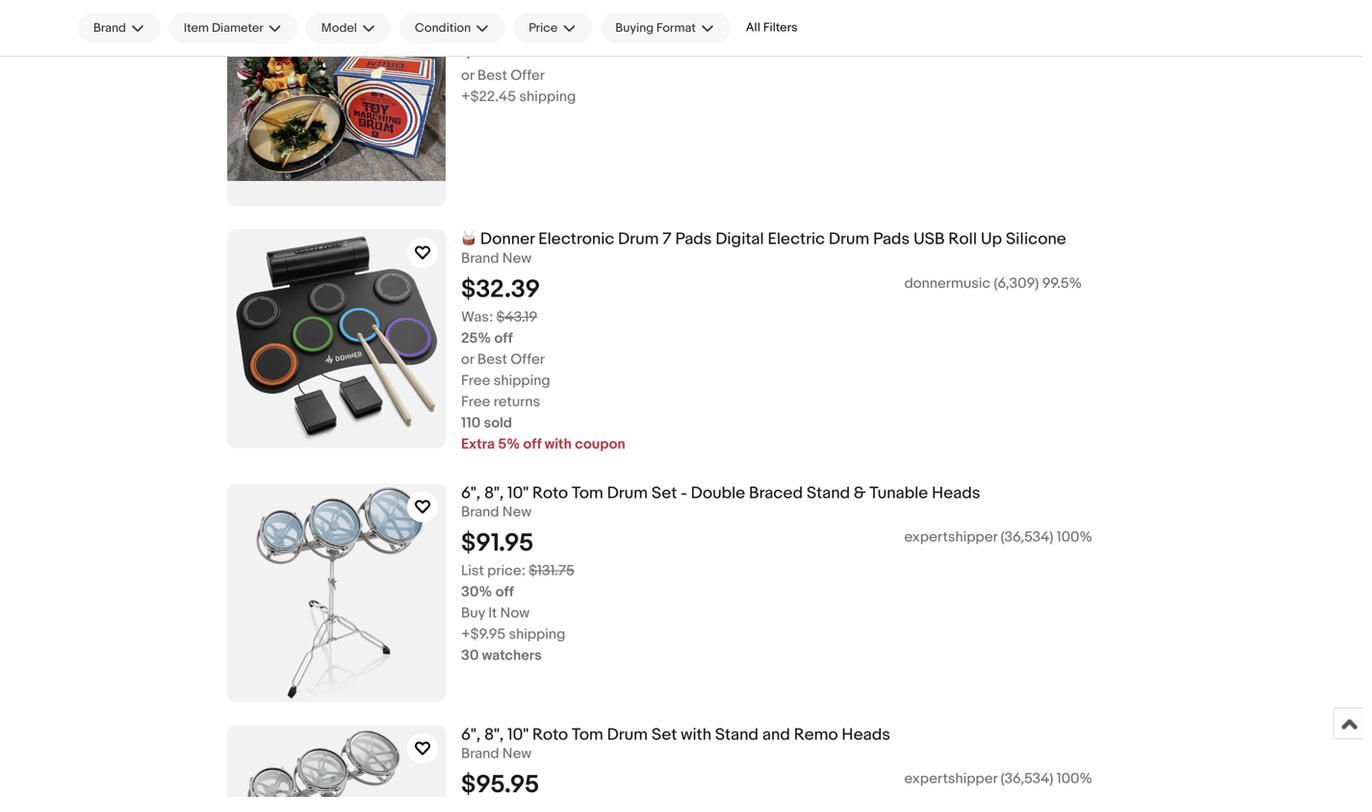 Task type: locate. For each thing, give the bounding box(es) containing it.
6", for 6", 8", 10" roto tom drum set - double braced stand & tunable heads
[[461, 483, 481, 503]]

🥁 donner electronic drum 7 pads digital electric drum pads usb roll up silicone brand new
[[461, 229, 1066, 267]]

stand inside the 6", 8", 10" roto tom drum set with stand and remo heads brand new
[[715, 725, 759, 745]]

shipping down now
[[509, 626, 565, 643]]

0 horizontal spatial heads
[[842, 725, 890, 745]]

8", for 6", 8", 10" roto tom drum set - double braced stand & tunable heads
[[484, 483, 504, 503]]

2 8", from the top
[[484, 725, 504, 745]]

0 vertical spatial stand
[[807, 483, 850, 503]]

0 vertical spatial 8",
[[484, 483, 504, 503]]

1 or from the top
[[461, 67, 474, 84]]

10" for 6", 8", 10" roto tom drum set with stand and remo heads
[[507, 725, 529, 745]]

1 vertical spatial tom
[[572, 725, 603, 745]]

1 vertical spatial roto
[[532, 725, 568, 745]]

1 new from the top
[[502, 8, 532, 25]]

2 vertical spatial shipping
[[509, 626, 565, 643]]

heads right remo
[[842, 725, 890, 745]]

1 8", from the top
[[484, 483, 504, 503]]

1 vertical spatial best
[[477, 351, 507, 368]]

0 vertical spatial heads
[[932, 483, 980, 503]]

8", down 'watchers'
[[484, 725, 504, 745]]

7
[[663, 229, 672, 249]]

(36,534)
[[1001, 529, 1054, 546], [1001, 770, 1054, 788]]

1 vertical spatial or
[[461, 351, 474, 368]]

set
[[652, 483, 677, 503], [652, 725, 677, 745]]

roto
[[532, 483, 568, 503], [532, 725, 568, 745]]

0 vertical spatial tom
[[572, 483, 603, 503]]

or down "25%"
[[461, 351, 474, 368]]

expertshipper (36,534) 100%
[[904, 529, 1093, 546], [904, 770, 1093, 788]]

0 vertical spatial 6",
[[461, 483, 481, 503]]

10" down 'watchers'
[[507, 725, 529, 745]]

free
[[461, 372, 490, 389], [461, 393, 490, 410]]

0 vertical spatial or
[[461, 67, 474, 84]]

1 roto from the top
[[532, 483, 568, 503]]

condition button
[[399, 13, 506, 43]]

usb
[[914, 229, 945, 249]]

diameter
[[212, 20, 264, 35]]

2 or from the top
[[461, 351, 474, 368]]

0 vertical spatial 100%
[[1057, 529, 1093, 546]]

1 vertical spatial with
[[681, 725, 712, 745]]

item diameter button
[[168, 13, 298, 43]]

expertshipper
[[904, 529, 998, 546], [904, 770, 998, 788]]

1 vertical spatial offer
[[511, 351, 545, 368]]

2 100% from the top
[[1057, 770, 1093, 788]]

1 best from the top
[[477, 67, 507, 84]]

best
[[477, 67, 507, 84], [477, 351, 507, 368]]

2 roto from the top
[[532, 725, 568, 745]]

2 free from the top
[[461, 393, 490, 410]]

1 vertical spatial shipping
[[494, 372, 550, 389]]

new inside the 6", 8", 10" roto tom drum set with stand and remo heads brand new
[[502, 745, 532, 763]]

0 vertical spatial free
[[461, 372, 490, 389]]

buying format button
[[600, 13, 730, 43]]

10"
[[507, 483, 529, 503], [507, 725, 529, 745]]

10" inside 6", 8", 10" roto tom drum set - double braced stand & tunable heads brand new
[[507, 483, 529, 503]]

best up '+$22.45'
[[477, 67, 507, 84]]

0 vertical spatial offer
[[511, 67, 545, 84]]

new inside 6", 8", 10" roto tom drum set - double braced stand & tunable heads brand new
[[502, 504, 532, 521]]

drum
[[618, 229, 659, 249], [829, 229, 870, 249], [607, 483, 648, 503], [607, 725, 648, 745]]

1 horizontal spatial heads
[[932, 483, 980, 503]]

roto down 'watchers'
[[532, 725, 568, 745]]

or
[[461, 67, 474, 84], [461, 351, 474, 368]]

1 6", from the top
[[461, 483, 481, 503]]

2 vertical spatial off
[[495, 584, 514, 601]]

pads right 7
[[675, 229, 712, 249]]

8", for 6", 8", 10" roto tom drum set with stand and remo heads
[[484, 725, 504, 745]]

stand left and at bottom right
[[715, 725, 759, 745]]

2 offer from the top
[[511, 351, 545, 368]]

2 new from the top
[[502, 250, 532, 267]]

offer up returns
[[511, 351, 545, 368]]

electronic
[[538, 229, 614, 249]]

new inside 🥁 donner electronic drum 7 pads digital electric drum pads usb roll up silicone brand new
[[502, 250, 532, 267]]

1 horizontal spatial stand
[[807, 483, 850, 503]]

1 vertical spatial stand
[[715, 725, 759, 745]]

0 horizontal spatial with
[[545, 436, 572, 453]]

was:
[[461, 308, 493, 326]]

6", down extra
[[461, 483, 481, 503]]

10" for 6", 8", 10" roto tom drum set - double braced stand & tunable heads
[[507, 483, 529, 503]]

with inside the 6", 8", 10" roto tom drum set with stand and remo heads brand new
[[681, 725, 712, 745]]

shipping
[[519, 88, 576, 105], [494, 372, 550, 389], [509, 626, 565, 643]]

1 vertical spatial expertshipper
[[904, 770, 998, 788]]

0 vertical spatial with
[[545, 436, 572, 453]]

shipping up returns
[[494, 372, 550, 389]]

6", for 6", 8", 10" roto tom drum set with stand and remo heads
[[461, 725, 481, 745]]

1 tom from the top
[[572, 483, 603, 503]]

watchers
[[482, 647, 542, 664]]

braced
[[749, 483, 803, 503]]

1 vertical spatial 10"
[[507, 725, 529, 745]]

1 vertical spatial 8",
[[484, 725, 504, 745]]

6", inside the 6", 8", 10" roto tom drum set with stand and remo heads brand new
[[461, 725, 481, 745]]

🥁 donner electronic drum 7 pads digital electric drum pads usb roll up silicone link
[[461, 229, 1348, 250]]

offer down $19.99
[[511, 67, 545, 84]]

stand
[[807, 483, 850, 503], [715, 725, 759, 745]]

with left coupon
[[545, 436, 572, 453]]

0 vertical spatial (36,534)
[[1001, 529, 1054, 546]]

1 horizontal spatial pads
[[873, 229, 910, 249]]

10" inside the 6", 8", 10" roto tom drum set with stand and remo heads brand new
[[507, 725, 529, 745]]

0 vertical spatial best
[[477, 67, 507, 84]]

tom
[[572, 483, 603, 503], [572, 725, 603, 745]]

pads
[[675, 229, 712, 249], [873, 229, 910, 249]]

+$22.45
[[461, 88, 516, 105]]

shipping right '+$22.45'
[[519, 88, 576, 105]]

1 vertical spatial heads
[[842, 725, 890, 745]]

1 (36,534) from the top
[[1001, 529, 1054, 546]]

brand
[[461, 8, 499, 25], [93, 20, 126, 35], [461, 250, 499, 267], [461, 504, 499, 521], [461, 745, 499, 763]]

with
[[545, 436, 572, 453], [681, 725, 712, 745]]

off
[[494, 330, 513, 347], [523, 436, 541, 453], [495, 584, 514, 601]]

2 10" from the top
[[507, 725, 529, 745]]

shipping inside $91.95 list price: $131.75 30% off buy it now +$9.95 shipping 30 watchers
[[509, 626, 565, 643]]

2 6", from the top
[[461, 725, 481, 745]]

8", up $91.95
[[484, 483, 504, 503]]

1 10" from the top
[[507, 483, 529, 503]]

model button
[[306, 13, 392, 43]]

new inside brand new $19.99 or best offer +$22.45 shipping
[[502, 8, 532, 25]]

110
[[461, 414, 481, 432]]

1 offer from the top
[[511, 67, 545, 84]]

donnermusic (6,309) 99.5%
[[904, 275, 1082, 292]]

all filters button
[[738, 13, 805, 43]]

0 vertical spatial roto
[[532, 483, 568, 503]]

0 vertical spatial expertshipper (36,534) 100%
[[904, 529, 1093, 546]]

99.5%
[[1042, 275, 1082, 292]]

heads right tunable
[[932, 483, 980, 503]]

tom inside 6", 8", 10" roto tom drum set - double braced stand & tunable heads brand new
[[572, 483, 603, 503]]

expertshipper down 6", 8", 10" roto tom drum set - double braced stand & tunable heads link
[[904, 529, 998, 546]]

6", 8", 10" roto tom drum set - double braced stand & tunable heads brand new
[[461, 483, 980, 521]]

shipping inside brand new $19.99 or best offer +$22.45 shipping
[[519, 88, 576, 105]]

1 set from the top
[[652, 483, 677, 503]]

expertshipper down 6", 8", 10" roto tom drum set with stand and remo heads link
[[904, 770, 998, 788]]

roto inside 6", 8", 10" roto tom drum set - double braced stand & tunable heads brand new
[[532, 483, 568, 503]]

or inside $32.39 was: $43.19 25% off or best offer free shipping free returns 110 sold extra 5% off with coupon
[[461, 351, 474, 368]]

6", 8", 10" roto tom drum set with stand and remo heads link
[[461, 725, 1348, 745]]

off right 5%
[[523, 436, 541, 453]]

6", 8", 10" roto tom drum set with stand and remo heads brand new
[[461, 725, 890, 763]]

pads left the usb
[[873, 229, 910, 249]]

1 vertical spatial 6",
[[461, 725, 481, 745]]

best down "25%"
[[477, 351, 507, 368]]

$131.75
[[529, 562, 574, 580]]

6", 8", 10" roto tom drum set - double braced stand & tunable heads link
[[461, 483, 1348, 504]]

off down 'price:'
[[495, 584, 514, 601]]

6", down 30
[[461, 725, 481, 745]]

new
[[502, 8, 532, 25], [502, 250, 532, 267], [502, 504, 532, 521], [502, 745, 532, 763]]

with inside $32.39 was: $43.19 25% off or best offer free shipping free returns 110 sold extra 5% off with coupon
[[545, 436, 572, 453]]

best inside brand new $19.99 or best offer +$22.45 shipping
[[477, 67, 507, 84]]

1 horizontal spatial with
[[681, 725, 712, 745]]

0 vertical spatial expertshipper
[[904, 529, 998, 546]]

donnermusic
[[904, 275, 991, 292]]

extra
[[461, 436, 495, 453]]

3 new from the top
[[502, 504, 532, 521]]

tom for with
[[572, 725, 603, 745]]

or up '+$22.45'
[[461, 67, 474, 84]]

free up 110
[[461, 393, 490, 410]]

8",
[[484, 483, 504, 503], [484, 725, 504, 745]]

30
[[461, 647, 479, 664]]

$19.99
[[461, 33, 531, 63]]

2 expertshipper (36,534) 100% from the top
[[904, 770, 1093, 788]]

1 expertshipper (36,534) 100% from the top
[[904, 529, 1093, 546]]

roto inside the 6", 8", 10" roto tom drum set with stand and remo heads brand new
[[532, 725, 568, 745]]

tom inside the 6", 8", 10" roto tom drum set with stand and remo heads brand new
[[572, 725, 603, 745]]

0 vertical spatial set
[[652, 483, 677, 503]]

8", inside 6", 8", 10" roto tom drum set - double braced stand & tunable heads brand new
[[484, 483, 504, 503]]

2 expertshipper from the top
[[904, 770, 998, 788]]

stand left &
[[807, 483, 850, 503]]

6", inside 6", 8", 10" roto tom drum set - double braced stand & tunable heads brand new
[[461, 483, 481, 503]]

8", inside the 6", 8", 10" roto tom drum set with stand and remo heads brand new
[[484, 725, 504, 745]]

digital
[[716, 229, 764, 249]]

set for -
[[652, 483, 677, 503]]

1 vertical spatial free
[[461, 393, 490, 410]]

6", 8", 10" roto tom drum set - double braced stand & tunable heads image
[[227, 484, 446, 702]]

6",
[[461, 483, 481, 503], [461, 725, 481, 745]]

double
[[691, 483, 745, 503]]

1 vertical spatial (36,534)
[[1001, 770, 1054, 788]]

1 vertical spatial set
[[652, 725, 677, 745]]

4 new from the top
[[502, 745, 532, 763]]

0 vertical spatial shipping
[[519, 88, 576, 105]]

100%
[[1057, 529, 1093, 546], [1057, 770, 1093, 788]]

free down "25%"
[[461, 372, 490, 389]]

shipping inside $32.39 was: $43.19 25% off or best offer free shipping free returns 110 sold extra 5% off with coupon
[[494, 372, 550, 389]]

1 vertical spatial 100%
[[1057, 770, 1093, 788]]

1 vertical spatial expertshipper (36,534) 100%
[[904, 770, 1093, 788]]

2 set from the top
[[652, 725, 677, 745]]

off down $43.19
[[494, 330, 513, 347]]

0 vertical spatial 10"
[[507, 483, 529, 503]]

brand inside the 6", 8", 10" roto tom drum set with stand and remo heads brand new
[[461, 745, 499, 763]]

offer
[[511, 67, 545, 84], [511, 351, 545, 368]]

and
[[762, 725, 790, 745]]

25%
[[461, 330, 491, 347]]

tunable
[[870, 483, 928, 503]]

2 best from the top
[[477, 351, 507, 368]]

10" down 5%
[[507, 483, 529, 503]]

drum inside 6", 8", 10" roto tom drum set - double braced stand & tunable heads brand new
[[607, 483, 648, 503]]

heads
[[932, 483, 980, 503], [842, 725, 890, 745]]

&
[[854, 483, 866, 503]]

set inside 6", 8", 10" roto tom drum set - double braced stand & tunable heads brand new
[[652, 483, 677, 503]]

0 horizontal spatial stand
[[715, 725, 759, 745]]

with left and at bottom right
[[681, 725, 712, 745]]

set inside the 6", 8", 10" roto tom drum set with stand and remo heads brand new
[[652, 725, 677, 745]]

2 tom from the top
[[572, 725, 603, 745]]

0 horizontal spatial pads
[[675, 229, 712, 249]]

roto up $91.95
[[532, 483, 568, 503]]

$43.19
[[496, 308, 537, 326]]



Task type: vqa. For each thing, say whether or not it's contained in the screenshot.
the topmost shipping
yes



Task type: describe. For each thing, give the bounding box(es) containing it.
5%
[[498, 436, 520, 453]]

$32.39
[[461, 275, 540, 305]]

drum inside the 6", 8", 10" roto tom drum set with stand and remo heads brand new
[[607, 725, 648, 745]]

offer inside brand new $19.99 or best offer +$22.45 shipping
[[511, 67, 545, 84]]

2 pads from the left
[[873, 229, 910, 249]]

-
[[681, 483, 687, 503]]

list
[[461, 562, 484, 580]]

item
[[184, 20, 209, 35]]

30%
[[461, 584, 492, 601]]

1 pads from the left
[[675, 229, 712, 249]]

buying format
[[615, 20, 696, 35]]

price:
[[487, 562, 526, 580]]

brand inside 🥁 donner electronic drum 7 pads digital electric drum pads usb roll up silicone brand new
[[461, 250, 499, 267]]

brand inside brand new $19.99 or best offer +$22.45 shipping
[[461, 8, 499, 25]]

(6,309)
[[994, 275, 1039, 292]]

returns
[[494, 393, 540, 410]]

format
[[656, 20, 696, 35]]

all
[[746, 20, 761, 35]]

now
[[500, 605, 530, 622]]

brand inside 6", 8", 10" roto tom drum set - double braced stand & tunable heads brand new
[[461, 504, 499, 521]]

brand new $19.99 or best offer +$22.45 shipping
[[461, 8, 576, 105]]

buying
[[615, 20, 654, 35]]

it
[[488, 605, 497, 622]]

roto for 6", 8", 10" roto tom drum set - double braced stand & tunable heads
[[532, 483, 568, 503]]

best inside $32.39 was: $43.19 25% off or best offer free shipping free returns 110 sold extra 5% off with coupon
[[477, 351, 507, 368]]

brand inside dropdown button
[[93, 20, 126, 35]]

price
[[529, 20, 558, 35]]

heads inside 6", 8", 10" roto tom drum set - double braced stand & tunable heads brand new
[[932, 483, 980, 503]]

buy
[[461, 605, 485, 622]]

silicone
[[1006, 229, 1066, 249]]

electric
[[768, 229, 825, 249]]

sold
[[484, 414, 512, 432]]

0 vertical spatial off
[[494, 330, 513, 347]]

condition
[[415, 20, 471, 35]]

filters
[[763, 20, 798, 35]]

up
[[981, 229, 1002, 249]]

or inside brand new $19.99 or best offer +$22.45 shipping
[[461, 67, 474, 84]]

$91.95
[[461, 529, 534, 559]]

item diameter
[[184, 20, 264, 35]]

all filters
[[746, 20, 798, 35]]

$32.39 was: $43.19 25% off or best offer free shipping free returns 110 sold extra 5% off with coupon
[[461, 275, 626, 453]]

off inside $91.95 list price: $131.75 30% off buy it now +$9.95 shipping 30 watchers
[[495, 584, 514, 601]]

1 100% from the top
[[1057, 529, 1093, 546]]

1 free from the top
[[461, 372, 490, 389]]

2 (36,534) from the top
[[1001, 770, 1054, 788]]

roll
[[949, 229, 977, 249]]

donner
[[480, 229, 535, 249]]

remo
[[794, 725, 838, 745]]

price button
[[513, 13, 592, 43]]

tom for -
[[572, 483, 603, 503]]

🥁
[[461, 229, 477, 249]]

model
[[321, 20, 357, 35]]

set for with
[[652, 725, 677, 745]]

coupon
[[575, 436, 626, 453]]

heads inside the 6", 8", 10" roto tom drum set with stand and remo heads brand new
[[842, 725, 890, 745]]

stand inside 6", 8", 10" roto tom drum set - double braced stand & tunable heads brand new
[[807, 483, 850, 503]]

🥁 donner electronic drum 7 pads digital electric drum pads usb roll up silicone image
[[227, 230, 446, 448]]

noble & cooley christmas drum w/music box wind up-sticks, bear & holly & origbox image
[[227, 0, 446, 207]]

1 expertshipper from the top
[[904, 529, 998, 546]]

1 vertical spatial off
[[523, 436, 541, 453]]

brand button
[[78, 13, 161, 43]]

+$9.95
[[461, 626, 506, 643]]

$91.95 list price: $131.75 30% off buy it now +$9.95 shipping 30 watchers
[[461, 529, 574, 664]]

roto for 6", 8", 10" roto tom drum set with stand and remo heads
[[532, 725, 568, 745]]

offer inside $32.39 was: $43.19 25% off or best offer free shipping free returns 110 sold extra 5% off with coupon
[[511, 351, 545, 368]]



